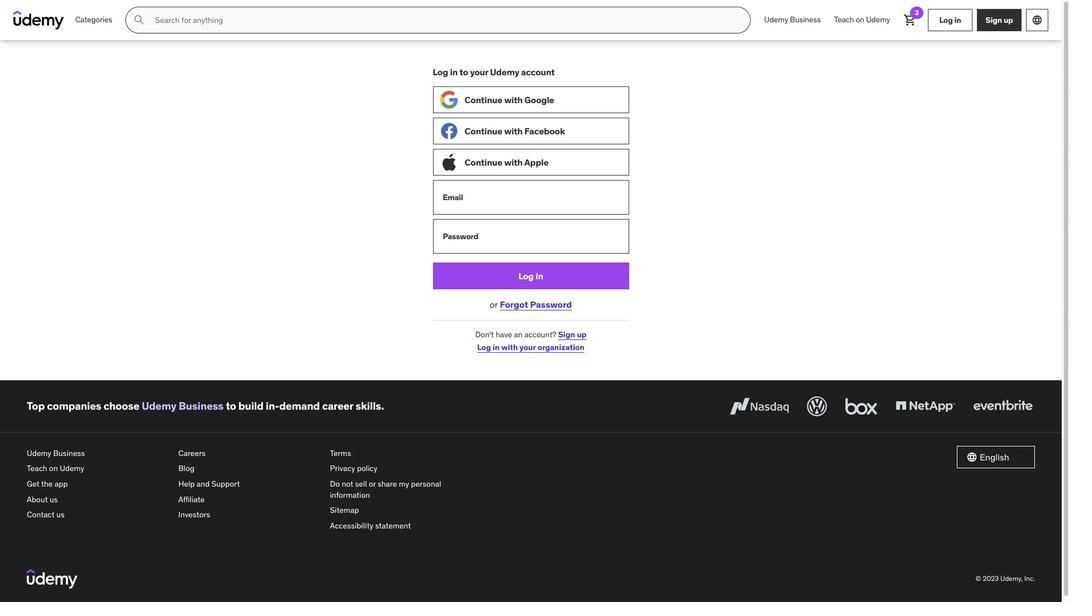 Task type: vqa. For each thing, say whether or not it's contained in the screenshot.
Continue with Facebook 'button'
yes



Task type: describe. For each thing, give the bounding box(es) containing it.
teach on udemy
[[835, 15, 891, 25]]

log in for log in link
[[940, 15, 962, 25]]

3 link
[[897, 7, 924, 33]]

information
[[330, 490, 370, 500]]

with inside the don't have an account? sign up log in with your organization
[[502, 343, 518, 353]]

shopping cart with 3 items image
[[904, 13, 917, 27]]

terms privacy policy do not sell or share my personal information sitemap accessibility statement
[[330, 448, 441, 531]]

choose a language image
[[1032, 14, 1043, 26]]

careers link
[[178, 446, 321, 461]]

the
[[41, 479, 53, 489]]

career
[[322, 399, 353, 413]]

1 vertical spatial to
[[226, 399, 236, 413]]

in left "sign up" on the right top of the page
[[955, 15, 962, 25]]

blog link
[[178, 461, 321, 477]]

have
[[496, 329, 512, 339]]

accessibility
[[330, 521, 374, 531]]

top companies choose udemy business to build in-demand career skills.
[[27, 399, 384, 413]]

log in with your organization link
[[478, 343, 585, 353]]

0 vertical spatial teach on udemy link
[[828, 7, 897, 33]]

eventbrite image
[[971, 394, 1036, 419]]

top
[[27, 399, 45, 413]]

skills.
[[356, 399, 384, 413]]

don't
[[476, 329, 494, 339]]

1 vertical spatial udemy business link
[[142, 399, 224, 413]]

with for apple
[[505, 156, 523, 168]]

2 vertical spatial udemy business link
[[27, 446, 170, 461]]

and
[[197, 479, 210, 489]]

continue with google button
[[433, 87, 629, 113]]

your inside the don't have an account? sign up log in with your organization
[[520, 343, 536, 353]]

contact us link
[[27, 508, 170, 523]]

teach inside udemy business teach on udemy get the app about us contact us
[[27, 464, 47, 474]]

continue with facebook button
[[433, 118, 629, 145]]

account
[[521, 66, 555, 78]]

log in link
[[929, 9, 973, 31]]

0 vertical spatial or
[[490, 299, 498, 310]]

0 vertical spatial udemy business link
[[758, 7, 828, 33]]

small image
[[967, 452, 978, 463]]

do
[[330, 479, 340, 489]]

continue for continue with apple
[[465, 156, 503, 168]]

udemy business teach on udemy get the app about us contact us
[[27, 448, 85, 520]]

support
[[212, 479, 240, 489]]

box image
[[843, 394, 881, 419]]

0 vertical spatial us
[[50, 494, 58, 504]]

with for facebook
[[505, 125, 523, 136]]

privacy policy link
[[330, 461, 473, 477]]

get the app link
[[27, 477, 170, 492]]

udemy,
[[1001, 574, 1023, 583]]

apple
[[525, 156, 549, 168]]

0 vertical spatial udemy image
[[13, 11, 64, 30]]

affiliate link
[[178, 492, 321, 508]]

sitemap
[[330, 505, 359, 515]]

log right 3
[[940, 15, 953, 25]]

categories
[[75, 15, 112, 25]]

help
[[178, 479, 195, 489]]

in inside the don't have an account? sign up log in with your organization
[[493, 343, 500, 353]]

log down 'search for anything' text box
[[433, 66, 448, 78]]

forgot password link
[[500, 299, 572, 310]]

log in for log in button
[[519, 270, 544, 281]]

inc.
[[1025, 574, 1036, 583]]

sign inside the don't have an account? sign up log in with your organization
[[558, 329, 576, 339]]

affiliate
[[178, 494, 205, 504]]

2023
[[983, 574, 999, 583]]

app
[[55, 479, 68, 489]]

or forgot password
[[490, 299, 572, 310]]

business for udemy business teach on udemy get the app about us contact us
[[53, 448, 85, 458]]

on inside udemy business teach on udemy get the app about us contact us
[[49, 464, 58, 474]]

build
[[239, 399, 264, 413]]

1 vertical spatial udemy image
[[27, 570, 78, 589]]

my
[[399, 479, 409, 489]]

not
[[342, 479, 353, 489]]

continue with facebook
[[465, 125, 565, 136]]

terms
[[330, 448, 351, 458]]

continue with apple
[[465, 156, 549, 168]]

password
[[530, 299, 572, 310]]

about
[[27, 494, 48, 504]]

choose
[[104, 399, 139, 413]]

© 2023 udemy, inc.
[[976, 574, 1036, 583]]

continue for continue with facebook
[[465, 125, 503, 136]]



Task type: locate. For each thing, give the bounding box(es) containing it.
udemy
[[765, 15, 789, 25], [867, 15, 891, 25], [490, 66, 520, 78], [142, 399, 177, 413], [27, 448, 51, 458], [60, 464, 84, 474]]

1 horizontal spatial sign
[[986, 15, 1003, 25]]

your up "continue with google"
[[470, 66, 489, 78]]

0 vertical spatial continue
[[465, 94, 503, 105]]

on up 'the'
[[49, 464, 58, 474]]

us
[[50, 494, 58, 504], [56, 510, 65, 520]]

2 vertical spatial business
[[53, 448, 85, 458]]

accessibility statement link
[[330, 518, 473, 534]]

in inside button
[[536, 270, 544, 281]]

0 vertical spatial teach
[[835, 15, 855, 25]]

1 vertical spatial sign
[[558, 329, 576, 339]]

up left the choose a language icon
[[1004, 15, 1014, 25]]

to left build
[[226, 399, 236, 413]]

0 horizontal spatial or
[[369, 479, 376, 489]]

sign left the choose a language icon
[[986, 15, 1003, 25]]

log in right 3
[[940, 15, 962, 25]]

account?
[[525, 329, 557, 339]]

log inside button
[[519, 270, 534, 281]]

teach up 'get'
[[27, 464, 47, 474]]

Search for anything text field
[[153, 11, 737, 30]]

in
[[955, 15, 962, 25], [450, 66, 458, 78], [536, 270, 544, 281], [493, 343, 500, 353]]

1 vertical spatial log in
[[519, 270, 544, 281]]

sign
[[986, 15, 1003, 25], [558, 329, 576, 339]]

facebook
[[525, 125, 565, 136]]

up inside the don't have an account? sign up log in with your organization
[[577, 329, 587, 339]]

teach
[[835, 15, 855, 25], [27, 464, 47, 474]]

udemy business
[[765, 15, 821, 25]]

log up "or forgot password"
[[519, 270, 534, 281]]

0 vertical spatial sign up link
[[978, 9, 1022, 31]]

volkswagen image
[[805, 394, 830, 419]]

0 vertical spatial on
[[856, 15, 865, 25]]

sign up link up "organization"
[[558, 329, 587, 339]]

continue down log in to your udemy account
[[465, 94, 503, 105]]

1 horizontal spatial teach on udemy link
[[828, 7, 897, 33]]

nasdaq image
[[728, 394, 792, 419]]

1 vertical spatial business
[[179, 399, 224, 413]]

in down have
[[493, 343, 500, 353]]

log down don't
[[478, 343, 491, 353]]

continue with apple button
[[433, 149, 629, 176]]

1 horizontal spatial teach
[[835, 15, 855, 25]]

0 horizontal spatial up
[[577, 329, 587, 339]]

teach right udemy business
[[835, 15, 855, 25]]

careers blog help and support affiliate investors
[[178, 448, 240, 520]]

help and support link
[[178, 477, 321, 492]]

us right the contact
[[56, 510, 65, 520]]

teach inside teach on udemy link
[[835, 15, 855, 25]]

1 vertical spatial up
[[577, 329, 587, 339]]

to up "continue with google"
[[460, 66, 469, 78]]

or inside terms privacy policy do not sell or share my personal information sitemap accessibility statement
[[369, 479, 376, 489]]

statement
[[375, 521, 411, 531]]

0 vertical spatial up
[[1004, 15, 1014, 25]]

investors
[[178, 510, 210, 520]]

udemy business link
[[758, 7, 828, 33], [142, 399, 224, 413], [27, 446, 170, 461]]

log inside the don't have an account? sign up log in with your organization
[[478, 343, 491, 353]]

companies
[[47, 399, 101, 413]]

do not sell or share my personal information button
[[330, 477, 473, 503]]

0 horizontal spatial log in
[[519, 270, 544, 281]]

up up "organization"
[[577, 329, 587, 339]]

don't have an account? sign up log in with your organization
[[476, 329, 587, 353]]

0 vertical spatial business
[[790, 15, 821, 25]]

submit search image
[[133, 13, 146, 27]]

netapp image
[[894, 394, 958, 419]]

log in inside log in link
[[940, 15, 962, 25]]

us right about
[[50, 494, 58, 504]]

english
[[980, 451, 1010, 463]]

0 vertical spatial log in
[[940, 15, 962, 25]]

0 vertical spatial to
[[460, 66, 469, 78]]

business
[[790, 15, 821, 25], [179, 399, 224, 413], [53, 448, 85, 458]]

1 vertical spatial or
[[369, 479, 376, 489]]

with down have
[[502, 343, 518, 353]]

0 horizontal spatial to
[[226, 399, 236, 413]]

teach on udemy link up about us link
[[27, 461, 170, 477]]

terms link
[[330, 446, 473, 461]]

1 horizontal spatial on
[[856, 15, 865, 25]]

continue inside button
[[465, 125, 503, 136]]

0 vertical spatial your
[[470, 66, 489, 78]]

0 horizontal spatial on
[[49, 464, 58, 474]]

continue down continue with facebook
[[465, 156, 503, 168]]

forgot
[[500, 299, 528, 310]]

1 vertical spatial teach
[[27, 464, 47, 474]]

1 horizontal spatial up
[[1004, 15, 1014, 25]]

with left facebook
[[505, 125, 523, 136]]

1 vertical spatial continue
[[465, 125, 503, 136]]

sell
[[355, 479, 367, 489]]

business inside udemy business teach on udemy get the app about us contact us
[[53, 448, 85, 458]]

log in up "or forgot password"
[[519, 270, 544, 281]]

1 vertical spatial us
[[56, 510, 65, 520]]

in up 'forgot password' 'link'
[[536, 270, 544, 281]]

continue for continue with google
[[465, 94, 503, 105]]

2 continue from the top
[[465, 125, 503, 136]]

get
[[27, 479, 40, 489]]

1 horizontal spatial your
[[520, 343, 536, 353]]

sign up link left the choose a language icon
[[978, 9, 1022, 31]]

©
[[976, 574, 982, 583]]

in down 'search for anything' text box
[[450, 66, 458, 78]]

your
[[470, 66, 489, 78], [520, 343, 536, 353]]

1 horizontal spatial business
[[179, 399, 224, 413]]

teach on udemy link
[[828, 7, 897, 33], [27, 461, 170, 477]]

with left apple
[[505, 156, 523, 168]]

sitemap link
[[330, 503, 473, 518]]

teach on udemy link left 'shopping cart with 3 items' image
[[828, 7, 897, 33]]

0 vertical spatial sign
[[986, 15, 1003, 25]]

1 horizontal spatial or
[[490, 299, 498, 310]]

careers
[[178, 448, 206, 458]]

log in button
[[433, 263, 629, 290]]

up inside sign up link
[[1004, 15, 1014, 25]]

2 vertical spatial continue
[[465, 156, 503, 168]]

continue
[[465, 94, 503, 105], [465, 125, 503, 136], [465, 156, 503, 168]]

1 vertical spatial teach on udemy link
[[27, 461, 170, 477]]

business for udemy business
[[790, 15, 821, 25]]

continue up continue with apple in the top of the page
[[465, 125, 503, 136]]

log in to your udemy account
[[433, 66, 555, 78]]

0 horizontal spatial sign
[[558, 329, 576, 339]]

0 horizontal spatial teach
[[27, 464, 47, 474]]

1 horizontal spatial log in
[[940, 15, 962, 25]]

1 horizontal spatial sign up link
[[978, 9, 1022, 31]]

contact
[[27, 510, 55, 520]]

privacy
[[330, 464, 355, 474]]

policy
[[357, 464, 378, 474]]

1 vertical spatial your
[[520, 343, 536, 353]]

1 vertical spatial sign up link
[[558, 329, 587, 339]]

3
[[915, 8, 919, 17]]

0 horizontal spatial business
[[53, 448, 85, 458]]

or right the sell in the left bottom of the page
[[369, 479, 376, 489]]

share
[[378, 479, 397, 489]]

an
[[514, 329, 523, 339]]

1 horizontal spatial to
[[460, 66, 469, 78]]

demand
[[279, 399, 320, 413]]

sign up
[[986, 15, 1014, 25]]

3 continue from the top
[[465, 156, 503, 168]]

up
[[1004, 15, 1014, 25], [577, 329, 587, 339]]

with inside button
[[505, 125, 523, 136]]

udemy image
[[13, 11, 64, 30], [27, 570, 78, 589]]

or
[[490, 299, 498, 310], [369, 479, 376, 489]]

blog
[[178, 464, 195, 474]]

google
[[525, 94, 555, 105]]

sign up "organization"
[[558, 329, 576, 339]]

1 vertical spatial on
[[49, 464, 58, 474]]

or left the forgot
[[490, 299, 498, 310]]

0 horizontal spatial your
[[470, 66, 489, 78]]

with
[[505, 94, 523, 105], [505, 125, 523, 136], [505, 156, 523, 168], [502, 343, 518, 353]]

with for google
[[505, 94, 523, 105]]

categories button
[[69, 7, 119, 33]]

with left google
[[505, 94, 523, 105]]

investors link
[[178, 508, 321, 523]]

log
[[940, 15, 953, 25], [433, 66, 448, 78], [519, 270, 534, 281], [478, 343, 491, 353]]

personal
[[411, 479, 441, 489]]

2 horizontal spatial business
[[790, 15, 821, 25]]

continue with google
[[465, 94, 555, 105]]

organization
[[538, 343, 585, 353]]

to
[[460, 66, 469, 78], [226, 399, 236, 413]]

log in inside log in button
[[519, 270, 544, 281]]

on left 3 link
[[856, 15, 865, 25]]

0 horizontal spatial teach on udemy link
[[27, 461, 170, 477]]

sign up link
[[978, 9, 1022, 31], [558, 329, 587, 339]]

log in
[[940, 15, 962, 25], [519, 270, 544, 281]]

english button
[[958, 446, 1036, 468]]

on
[[856, 15, 865, 25], [49, 464, 58, 474]]

0 horizontal spatial sign up link
[[558, 329, 587, 339]]

your down the an at the left
[[520, 343, 536, 353]]

1 continue from the top
[[465, 94, 503, 105]]

about us link
[[27, 492, 170, 508]]

in-
[[266, 399, 279, 413]]



